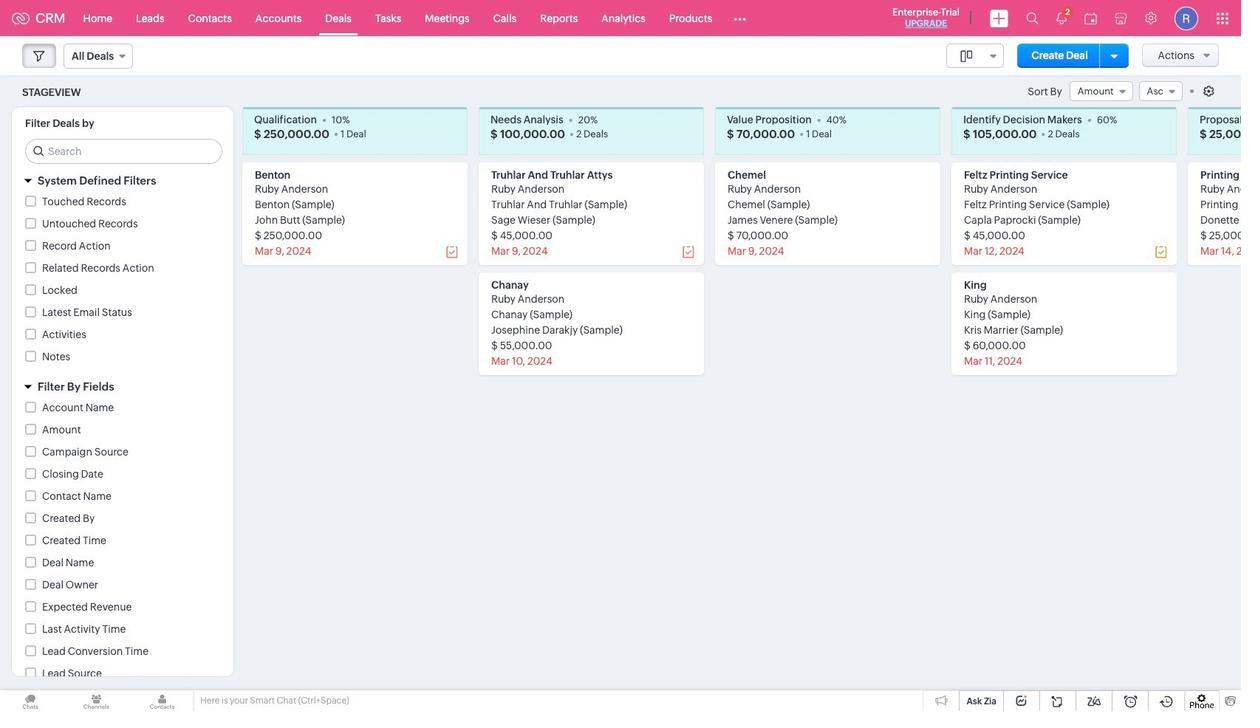 Task type: locate. For each thing, give the bounding box(es) containing it.
calendar image
[[1085, 12, 1097, 24]]

Other Modules field
[[724, 6, 756, 30]]

create menu image
[[990, 9, 1009, 27]]

None field
[[64, 44, 133, 69], [946, 44, 1004, 68], [1070, 81, 1133, 101], [1139, 81, 1183, 101], [64, 44, 133, 69], [1070, 81, 1133, 101], [1139, 81, 1183, 101]]

search element
[[1018, 0, 1048, 36]]

none field size
[[946, 44, 1004, 68]]

profile element
[[1166, 0, 1207, 36]]

signals element
[[1048, 0, 1076, 36]]



Task type: describe. For each thing, give the bounding box(es) containing it.
Search text field
[[26, 140, 222, 163]]

size image
[[960, 50, 972, 63]]

logo image
[[12, 12, 30, 24]]

search image
[[1026, 12, 1039, 24]]

channels image
[[66, 691, 127, 712]]

chats image
[[0, 691, 61, 712]]

profile image
[[1175, 6, 1199, 30]]

contacts image
[[132, 691, 193, 712]]

create menu element
[[981, 0, 1018, 36]]



Task type: vqa. For each thing, say whether or not it's contained in the screenshot.
Signals element
yes



